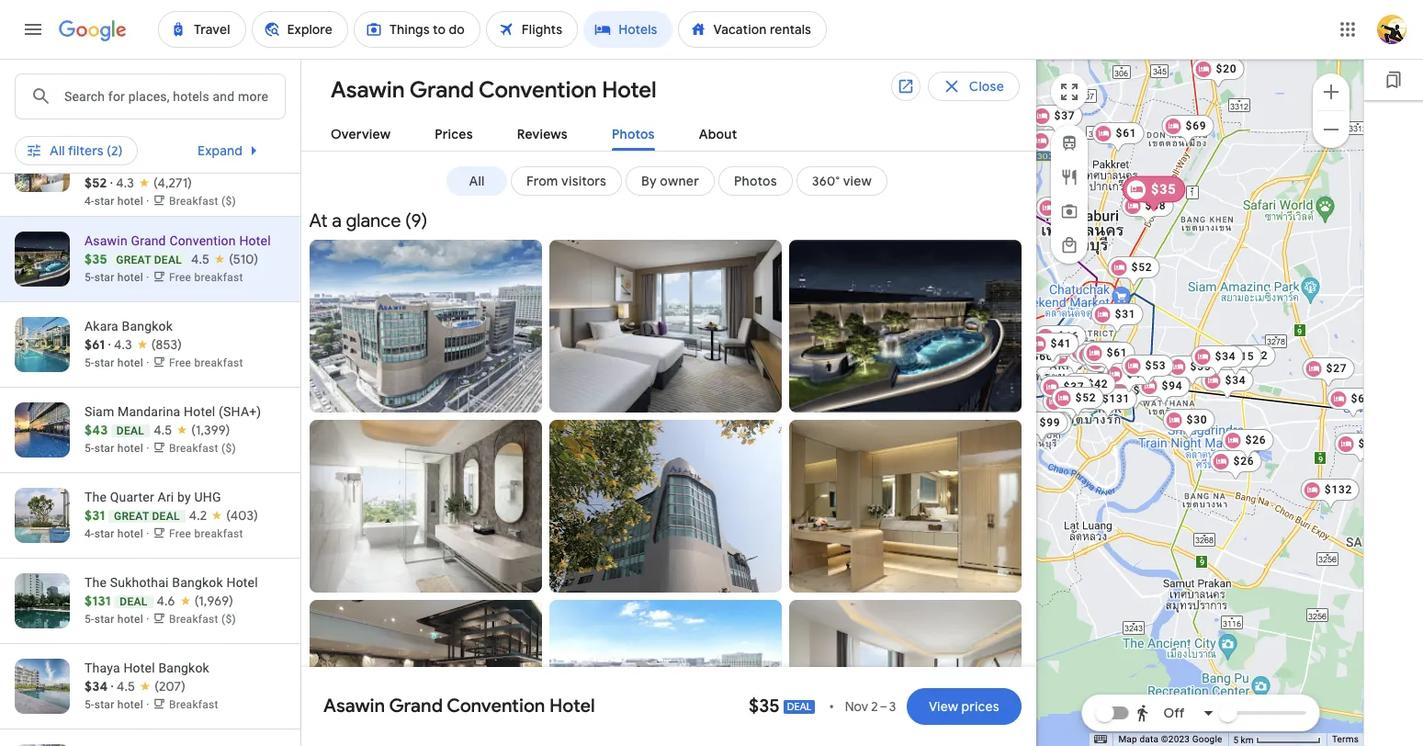 Task type: vqa. For each thing, say whether or not it's contained in the screenshot.


Task type: locate. For each thing, give the bounding box(es) containing it.
1 vertical spatial $48
[[1133, 384, 1154, 397]]

$37 link up $99
[[1039, 376, 1091, 407]]

all button
[[447, 166, 507, 196]]

$37 up $178
[[1063, 380, 1084, 393]]

filters
[[68, 80, 104, 96], [68, 142, 104, 159]]

$42 for the bottom $42 link
[[1087, 378, 1108, 390]]

1 vertical spatial great
[[114, 510, 149, 523]]

free down '(493)'
[[169, 100, 191, 113]]

$35
[[1151, 182, 1176, 197], [85, 251, 107, 267], [1190, 360, 1211, 373], [749, 695, 780, 718]]

0 horizontal spatial $42
[[1059, 201, 1080, 214]]

$34 left $72
[[1215, 350, 1236, 363]]

3 ($) from the top
[[222, 613, 236, 626]]

2 vertical spatial breakfast ($)
[[169, 613, 236, 626]]

breakfast ($) down (1,399)
[[169, 442, 236, 455]]

0 vertical spatial all filters (2)
[[50, 80, 123, 96]]

sponsored down novotel
[[85, 157, 148, 172]]

bangkok up 4.6 out of 5 stars from 1,969 reviews image
[[172, 575, 223, 590]]

deal down 'mandarina'
[[117, 424, 144, 437]]

0 vertical spatial sponsored
[[85, 62, 148, 77]]

priceline
[[162, 156, 213, 173]]

akara
[[85, 319, 118, 334]]

4- inside popup button
[[176, 80, 190, 96]]

nov
[[845, 698, 868, 715]]

$131 link
[[1078, 388, 1137, 419]]

breakfast ($) for (1,399)
[[169, 442, 236, 455]]

0 vertical spatial asawin grand convention hotel
[[331, 76, 657, 104]]

2 filters from the top
[[68, 142, 104, 159]]

2 vertical spatial convention
[[447, 695, 545, 718]]

free breakfast for hotel
[[169, 271, 243, 284]]

breakfast down 4.6 out of 5 stars from 1,969 reviews image
[[169, 613, 219, 626]]

$42
[[1059, 201, 1080, 214], [1087, 378, 1108, 390]]

$31
[[1115, 308, 1136, 321], [1072, 349, 1093, 362], [85, 507, 105, 524]]

0 vertical spatial (2)
[[107, 80, 123, 96]]

1 breakfast from the top
[[169, 195, 219, 208]]

2 vertical spatial $31
[[85, 507, 105, 524]]

4.5 for (510)
[[191, 251, 210, 267]]

1 horizontal spatial photos
[[734, 173, 777, 189]]

$42 link down $135 link
[[1063, 373, 1115, 404]]

2 button
[[764, 15, 849, 59]]

deal inside $35 deal
[[787, 700, 812, 713]]

3 breakfast ($) from the top
[[169, 613, 236, 626]]

star for $43
[[94, 442, 114, 455]]

all filters (2) up "$52 ·"
[[50, 142, 123, 159]]

view larger map image
[[1058, 81, 1080, 103]]

3 breakfast from the top
[[194, 356, 243, 369]]

breakfast up (sha+) at left
[[194, 356, 243, 369]]

bangkok inside bangkok interplace sponsored · expedia.com $34 ·
[[85, 44, 136, 59]]

1 vertical spatial $42 link
[[1063, 373, 1115, 404]]

5- down $43
[[85, 442, 94, 455]]

by owner button
[[626, 166, 715, 196]]

5- up akara
[[85, 271, 94, 284]]

breakfast ($) for (1,969)
[[169, 613, 236, 626]]

4-
[[176, 80, 190, 96], [85, 195, 94, 208], [85, 527, 94, 540]]

5
[[1233, 735, 1239, 745]]

1 vertical spatial asawin
[[85, 233, 128, 248]]

a
[[332, 209, 342, 232]]

$42 up $178
[[1087, 378, 1108, 390]]

(2) left '(493)'
[[107, 80, 123, 96]]

1 vertical spatial asawin grand convention hotel
[[323, 695, 595, 718]]

1 horizontal spatial $131
[[1102, 392, 1130, 405]]

star right or
[[223, 80, 247, 96]]

5-star hotel · for $35
[[85, 271, 152, 284]]

hotel · for $31
[[117, 527, 149, 540]]

0 horizontal spatial photos
[[612, 126, 655, 142]]

at a glance (9)
[[309, 209, 427, 232]]

star
[[223, 80, 247, 96], [94, 100, 114, 113], [94, 195, 114, 208], [94, 271, 114, 284], [94, 356, 114, 369], [94, 442, 114, 455], [94, 527, 114, 540], [94, 613, 114, 626], [94, 698, 114, 711]]

5- for $61
[[85, 356, 94, 369]]

star for $34
[[94, 698, 114, 711]]

free breakfast
[[169, 100, 243, 113], [169, 271, 243, 284], [169, 356, 243, 369], [169, 527, 243, 540]]

$31 inside the quarter ari by uhg $31 great deal
[[85, 507, 105, 524]]

interplace
[[139, 44, 198, 59]]

1 horizontal spatial $42
[[1087, 378, 1108, 390]]

1 vertical spatial breakfast ($)
[[169, 442, 236, 455]]

4.5 for (207)
[[117, 678, 135, 695]]

1 vertical spatial photos
[[734, 173, 777, 189]]

(2) inside filters form
[[107, 80, 123, 96]]

4.3 for (4,271)
[[116, 175, 134, 191]]

free down (853)
[[169, 356, 191, 369]]

the inside the quarter ari by uhg $31 great deal
[[85, 490, 107, 504]]

star for $131
[[94, 613, 114, 626]]

$37
[[1054, 109, 1075, 122], [1063, 380, 1084, 393]]

photo 2 image
[[549, 240, 781, 413]]

hotel · down 3.9
[[117, 100, 149, 113]]

5- up novotel
[[85, 100, 94, 113]]

hotel · for $35
[[117, 271, 149, 284]]

5 hotel · from the top
[[117, 442, 149, 455]]

the inside the sukhothai bangkok hotel $131 deal
[[85, 575, 107, 590]]

1 vertical spatial filters
[[68, 142, 104, 159]]

owner
[[660, 173, 699, 189]]

free down asawin grand convention hotel $35 great deal
[[169, 271, 191, 284]]

hotel · for $43
[[117, 442, 149, 455]]

1 (2) from the top
[[107, 80, 123, 96]]

1 filters from the top
[[68, 80, 104, 96]]

0 vertical spatial $26
[[1245, 434, 1266, 447]]

at
[[309, 209, 328, 232]]

$42 down $14 link at top
[[1059, 201, 1080, 214]]

under $50
[[517, 80, 581, 96]]

all filters (2) button up novotel
[[15, 74, 137, 103]]

$26 for '$26' link on the right of $30 link
[[1245, 434, 1266, 447]]

1 vertical spatial convention
[[169, 233, 236, 248]]

0 vertical spatial the
[[85, 490, 107, 504]]

0 vertical spatial photos
[[612, 126, 655, 142]]

$42 link
[[1036, 197, 1088, 228], [1063, 373, 1115, 404]]

4.5 inside the 4.5 out of 5 stars from 510 reviews image
[[191, 251, 210, 267]]

2 vertical spatial 4-
[[85, 527, 94, 540]]

$35 link
[[1122, 176, 1185, 214], [1166, 356, 1218, 387]]

5-star hotel · down akara bangkok $61 ·
[[85, 356, 152, 369]]

0 vertical spatial breakfast ($)
[[169, 195, 236, 208]]

the for $131
[[85, 575, 107, 590]]

star down thaya
[[94, 698, 114, 711]]

2 vertical spatial 4.5
[[117, 678, 135, 695]]

2 vertical spatial $52 link
[[1051, 387, 1103, 418]]

$52 link
[[1107, 256, 1159, 288], [1081, 345, 1134, 376], [1051, 387, 1103, 418]]

deal down sukhothai at the left bottom of the page
[[120, 595, 148, 608]]

$131 inside map region
[[1102, 392, 1130, 405]]

5-star hotel · down the 4.5 out of 5 stars from 207 reviews image
[[85, 698, 152, 711]]

5-star hotel · down 3.9
[[85, 100, 152, 113]]

$49
[[1126, 368, 1147, 380]]

$48
[[1108, 355, 1129, 368], [1133, 384, 1154, 397]]

0 vertical spatial asawin
[[331, 76, 405, 104]]

1 vertical spatial $37 link
[[1039, 376, 1091, 407]]

1 vertical spatial the
[[85, 575, 107, 590]]

· down akara
[[108, 336, 111, 353]]

star down $43
[[94, 442, 114, 455]]

2 breakfast from the top
[[194, 271, 243, 284]]

$34 down thaya
[[85, 678, 108, 695]]

0 vertical spatial filters
[[68, 80, 104, 96]]

star up akara
[[94, 271, 114, 284]]

4-star hotel · for free breakfast
[[85, 527, 152, 540]]

0 vertical spatial $52 link
[[1107, 256, 1159, 288]]

1 vertical spatial $38
[[1099, 348, 1120, 361]]

1 hotel · from the top
[[117, 100, 149, 113]]

4 free from the top
[[169, 527, 191, 540]]

hotel · down asawin grand convention hotel $35 great deal
[[117, 271, 149, 284]]

4 free breakfast from the top
[[169, 527, 243, 540]]

free breakfast for ·
[[169, 356, 243, 369]]

open in new tab image
[[897, 78, 915, 95]]

hotel inside thaya hotel bangkok $34 ·
[[123, 661, 155, 675]]

0 vertical spatial 4-star hotel ·
[[85, 195, 152, 208]]

breakfast ($) down 4.6 out of 5 stars from 1,969 reviews image
[[169, 613, 236, 626]]

0 horizontal spatial $31
[[85, 507, 105, 524]]

hotel · for $34
[[117, 698, 149, 711]]

4.5 for (1,399)
[[154, 422, 172, 438]]

2 breakfast ($) from the top
[[169, 442, 236, 455]]

5- for $35
[[85, 271, 94, 284]]

$38 up $49 link
[[1099, 348, 1120, 361]]

$61 down akara
[[85, 336, 105, 353]]

$42 link down $14 link at top
[[1036, 197, 1088, 228]]

4 hotel · from the top
[[117, 356, 149, 369]]

all left novotel
[[50, 142, 65, 159]]

1 vertical spatial all filters (2)
[[50, 142, 123, 159]]

bangkok up 4.3 out of 5 stars from 853 reviews image
[[122, 319, 173, 334]]

filters inside form
[[68, 80, 104, 96]]

1 vertical spatial grand
[[131, 233, 166, 248]]

2 free from the top
[[169, 271, 191, 284]]

1 free from the top
[[169, 100, 191, 113]]

4- down the quarter ari by uhg $31 great deal
[[85, 527, 94, 540]]

6 5-star hotel · from the top
[[85, 698, 152, 711]]

4.5 down 'mandarina'
[[154, 422, 172, 438]]

1 vertical spatial $31 link
[[1048, 345, 1101, 376]]

star for $35
[[94, 271, 114, 284]]

free breakfast down 4- or 5-star
[[169, 100, 243, 113]]

$38 down "$69" link
[[1145, 199, 1166, 212]]

0 vertical spatial $48
[[1108, 355, 1129, 368]]

$64
[[1351, 392, 1372, 405]]

star down quarter
[[94, 527, 114, 540]]

· down thaya
[[111, 678, 114, 695]]

4-star hotel · down quarter
[[85, 527, 152, 540]]

thaya hotel bangkok $34 ·
[[85, 661, 209, 695]]

view
[[929, 698, 959, 715]]

$61 up $49 link
[[1106, 346, 1127, 359]]

Check-in text field
[[412, 16, 521, 58]]

$20 link
[[1192, 58, 1244, 89]]

2 horizontal spatial $31
[[1115, 308, 1136, 321]]

$38 link
[[1121, 195, 1173, 226], [1075, 344, 1127, 375]]

1 sponsored from the top
[[85, 62, 148, 77]]

4.3 inside 4.3 out of 5 stars from 4,271 reviews image
[[116, 175, 134, 191]]

($) for (1,399)
[[222, 442, 236, 455]]

sponsored up 3.9
[[85, 62, 148, 77]]

$35 down "$69" link
[[1151, 182, 1176, 197]]

1 vertical spatial 4.5
[[154, 422, 172, 438]]

filters form
[[15, 2, 920, 129]]

6 hotel · from the top
[[117, 527, 149, 540]]

$37 down view larger map icon
[[1054, 109, 1075, 122]]

2 the from the top
[[85, 575, 107, 590]]

4.5 inside 4.5 out of 5 stars from 1,399 reviews image
[[154, 422, 172, 438]]

photos down about
[[734, 173, 777, 189]]

$35 link down "$69" link
[[1122, 176, 1185, 214]]

photo 4 image
[[309, 420, 542, 593]]

0 vertical spatial ($)
[[222, 195, 236, 208]]

bangkok inside akara bangkok $61 ·
[[122, 319, 173, 334]]

0 vertical spatial $42 link
[[1036, 197, 1088, 228]]

1 vertical spatial ($)
[[222, 442, 236, 455]]

$131
[[1102, 392, 1130, 405], [85, 593, 111, 609]]

great inside the quarter ari by uhg $31 great deal
[[114, 510, 149, 523]]

$61 left "$69" link
[[1115, 127, 1136, 140]]

photo 8 image
[[549, 600, 781, 746]]

2 free breakfast from the top
[[169, 271, 243, 284]]

3 5-star hotel · from the top
[[85, 356, 152, 369]]

5-
[[209, 80, 223, 96], [85, 100, 94, 113], [85, 271, 94, 284], [85, 356, 94, 369], [85, 442, 94, 455], [85, 613, 94, 626], [85, 698, 94, 711]]

5 km button
[[1228, 733, 1327, 746]]

4 breakfast from the top
[[194, 527, 243, 540]]

breakfast
[[194, 100, 243, 113], [194, 271, 243, 284], [194, 356, 243, 369], [194, 527, 243, 540]]

quarter
[[110, 490, 154, 504]]

4.6 out of 5 stars from 1,969 reviews image
[[157, 592, 233, 610]]

bangkok inside the sukhothai bangkok hotel $131 deal
[[172, 575, 223, 590]]

photo 5 image
[[549, 420, 781, 593]]

deal left • on the right
[[787, 700, 812, 713]]

5 5-star hotel · from the top
[[85, 613, 152, 626]]

0 vertical spatial convention
[[479, 76, 597, 104]]

2 5-star hotel · from the top
[[85, 271, 152, 284]]

deal inside 'siam mandarina hotel (sha+) $43 deal'
[[117, 424, 144, 437]]

$61 link
[[1092, 122, 1144, 153], [1082, 342, 1135, 373]]

the left sukhothai at the left bottom of the page
[[85, 575, 107, 590]]

5-star hotel · down sukhothai at the left bottom of the page
[[85, 613, 152, 626]]

zoom in map image
[[1320, 80, 1342, 102]]

0 vertical spatial $42
[[1059, 201, 1080, 214]]

photo 6 image
[[789, 420, 1021, 593]]

1 horizontal spatial $38
[[1145, 199, 1166, 212]]

0 vertical spatial 4.5
[[191, 251, 210, 267]]

main menu image
[[22, 18, 44, 40]]

bangkok inside thaya hotel bangkok $34 ·
[[158, 661, 209, 675]]

0 horizontal spatial $131
[[85, 593, 111, 609]]

0 horizontal spatial $48
[[1108, 355, 1129, 368]]

hotel · down 'mandarina'
[[117, 442, 149, 455]]

filters up "$52 ·"
[[68, 142, 104, 159]]

$35 left • on the right
[[749, 695, 780, 718]]

free for $61
[[169, 356, 191, 369]]

breakfast down 4- or 5-star
[[194, 100, 243, 113]]

2 vertical spatial grand
[[389, 695, 443, 718]]

free breakfast down (853)
[[169, 356, 243, 369]]

1 vertical spatial $131
[[85, 593, 111, 609]]

breakfast ($) down the (4,271)
[[169, 195, 236, 208]]

3 free breakfast from the top
[[169, 356, 243, 369]]

breakfast ($)
[[169, 195, 236, 208], [169, 442, 236, 455], [169, 613, 236, 626]]

$35 up akara
[[85, 251, 107, 267]]

$15 link
[[1209, 345, 1261, 377]]

0 vertical spatial 4.3
[[116, 175, 134, 191]]

breakfast down 4.5 out of 5 stars from 1,399 reviews image
[[169, 442, 219, 455]]

$60 link
[[1008, 345, 1060, 377]]

2 breakfast from the top
[[169, 442, 219, 455]]

tab list
[[301, 111, 1036, 152]]

1 free breakfast from the top
[[169, 100, 243, 113]]

spa
[[630, 80, 653, 96]]

under $50 button
[[486, 74, 592, 103]]

$66 link
[[1034, 325, 1086, 356]]

all filters (2) button up "$52 ·"
[[15, 129, 137, 173]]

1 horizontal spatial $31
[[1072, 349, 1093, 362]]

$53 link
[[1121, 355, 1173, 386]]

0 vertical spatial $37
[[1054, 109, 1075, 122]]

spa button
[[599, 74, 664, 103]]

$135 link
[[1068, 341, 1127, 372]]

0 vertical spatial $38 link
[[1121, 195, 1173, 226]]

asawin inside asawin grand convention hotel $35 great deal
[[85, 233, 128, 248]]

$131 down sukhothai at the left bottom of the page
[[85, 593, 111, 609]]

all filters (2) inside filters form
[[50, 80, 123, 96]]

$37 link down view larger map icon
[[1030, 105, 1082, 136]]

great
[[116, 254, 151, 266], [114, 510, 149, 523]]

2 sponsored from the top
[[85, 157, 148, 172]]

great up akara
[[116, 254, 151, 266]]

$43
[[85, 422, 108, 438]]

1 vertical spatial all filters (2) button
[[15, 129, 137, 173]]

1 vertical spatial $42
[[1087, 378, 1108, 390]]

$30
[[1186, 413, 1207, 426]]

$69
[[1185, 119, 1206, 132]]

$35 link right $53
[[1166, 356, 1218, 387]]

1 horizontal spatial 4.5
[[154, 422, 172, 438]]

rating
[[431, 80, 467, 96]]

deal
[[154, 254, 182, 266], [117, 424, 144, 437], [152, 510, 180, 523], [120, 595, 148, 608], [787, 700, 812, 713]]

hotel inside heading
[[602, 76, 657, 104]]

the for $31
[[85, 490, 107, 504]]

5-star hotel · down $43
[[85, 442, 152, 455]]

0 vertical spatial $37 link
[[1030, 105, 1082, 136]]

2 4-star hotel · from the top
[[85, 527, 152, 540]]

breakfast down 4.2 out of 5 stars from 403 reviews image
[[194, 527, 243, 540]]

all filters (2) up novotel
[[50, 80, 123, 96]]

4.3
[[116, 175, 134, 191], [114, 336, 132, 353]]

4- down "$52 ·"
[[85, 195, 94, 208]]

0 horizontal spatial $38
[[1099, 348, 1120, 361]]

1 4-star hotel · from the top
[[85, 195, 152, 208]]

$35 inside asawin grand convention hotel $35 great deal
[[85, 251, 107, 267]]

4-star hotel · down "$52 ·"
[[85, 195, 152, 208]]

1 vertical spatial sponsored
[[85, 157, 148, 172]]

0 vertical spatial $38
[[1145, 199, 1166, 212]]

$38
[[1145, 199, 1166, 212], [1099, 348, 1120, 361]]

uhg
[[194, 490, 221, 504]]

bangkok up (207)
[[158, 661, 209, 675]]

hotel · for $61
[[117, 356, 149, 369]]

1 vertical spatial all
[[50, 142, 65, 159]]

$52
[[85, 175, 107, 191], [1131, 261, 1152, 274], [1105, 349, 1126, 362], [1075, 391, 1096, 404]]

4.3 inside 4.3 out of 5 stars from 853 reviews image
[[114, 336, 132, 353]]

deal left the 4.5 out of 5 stars from 510 reviews image
[[154, 254, 182, 266]]

nov 2 – 3
[[845, 698, 896, 715]]

3 hotel · from the top
[[117, 271, 149, 284]]

5- right or
[[209, 80, 223, 96]]

$34
[[85, 80, 108, 96], [1215, 350, 1236, 363], [1225, 374, 1246, 387], [85, 678, 108, 695]]

$31 up $135
[[1115, 308, 1136, 321]]

$35 left $15
[[1190, 360, 1211, 373]]

2 vertical spatial asawin
[[323, 695, 385, 718]]

(2) up "$52 ·"
[[107, 142, 123, 159]]

1 vertical spatial 4-star hotel ·
[[85, 527, 152, 540]]

3 free from the top
[[169, 356, 191, 369]]

2 horizontal spatial 4.5
[[191, 251, 210, 267]]

photos down spa button
[[612, 126, 655, 142]]

bangkok up 3.9
[[85, 44, 136, 59]]

hotel · down 4.3 out of 5 stars from 4,271 reviews image
[[117, 195, 149, 208]]

1 vertical spatial 4-
[[85, 195, 94, 208]]

breakfast down the (4,271)
[[169, 195, 219, 208]]

asawin inside heading
[[331, 76, 405, 104]]

1 vertical spatial 4.3
[[114, 336, 132, 353]]

0 vertical spatial all
[[50, 80, 65, 96]]

2 all filters (2) from the top
[[50, 142, 123, 159]]

siam
[[85, 404, 114, 419]]

1 the from the top
[[85, 490, 107, 504]]

breakfast for (403)
[[194, 527, 243, 540]]

4.3 out of 5 stars from 853 reviews image
[[114, 335, 182, 354]]

$131 down $49
[[1102, 392, 1130, 405]]

free down '4.2' at the bottom left of the page
[[169, 527, 191, 540]]

data
[[1140, 734, 1159, 744]]

0 vertical spatial all filters (2) button
[[15, 74, 137, 103]]

hotel inside asawin grand convention hotel $35 great deal
[[239, 233, 271, 248]]

4 5-star hotel · from the top
[[85, 442, 152, 455]]

zoom out map image
[[1320, 118, 1342, 140]]

($) down expand button
[[222, 195, 236, 208]]

1 vertical spatial $26
[[1233, 455, 1254, 468]]

hotel · down the 4.5 out of 5 stars from 207 reviews image
[[117, 698, 149, 711]]

4 breakfast from the top
[[169, 698, 219, 711]]

0 vertical spatial 4-
[[176, 80, 190, 96]]

novotel bangkok silom road
[[85, 139, 255, 153]]

5- inside popup button
[[209, 80, 223, 96]]

0 vertical spatial $131
[[1102, 392, 1130, 405]]

1 all filters (2) from the top
[[50, 80, 123, 96]]

bangkok interplace sponsored · expedia.com $34 ·
[[85, 44, 238, 96]]

0 vertical spatial grand
[[410, 76, 474, 104]]

all left 3.9
[[50, 80, 65, 96]]

$26 link
[[1221, 429, 1273, 460], [1209, 450, 1261, 481]]

1 vertical spatial $37
[[1063, 380, 1084, 393]]

5- up thaya
[[85, 613, 94, 626]]

hotel · down 4.3 out of 5 stars from 853 reviews image
[[117, 356, 149, 369]]

mandarina
[[118, 404, 180, 419]]

$61 inside akara bangkok $61 ·
[[85, 336, 105, 353]]

0 horizontal spatial 4.5
[[117, 678, 135, 695]]

1 vertical spatial $31
[[1072, 349, 1093, 362]]

deal down ari
[[152, 510, 180, 523]]

great down quarter
[[114, 510, 149, 523]]

4.5
[[191, 251, 210, 267], [154, 422, 172, 438], [117, 678, 135, 695]]

2 hotel · from the top
[[117, 195, 149, 208]]

$27 link
[[1302, 357, 1354, 389]]

2 ($) from the top
[[222, 442, 236, 455]]

8 hotel · from the top
[[117, 698, 149, 711]]

7 hotel · from the top
[[117, 613, 149, 626]]

5- down thaya
[[85, 698, 94, 711]]

($) down (1,399)
[[222, 442, 236, 455]]

4.6
[[157, 593, 175, 609]]

0 vertical spatial $31
[[1115, 308, 1136, 321]]

0 vertical spatial great
[[116, 254, 151, 266]]

2 vertical spatial ($)
[[222, 613, 236, 626]]

1 vertical spatial (2)
[[107, 142, 123, 159]]

photos inside tab list
[[612, 126, 655, 142]]

4.5 inside the 4.5 out of 5 stars from 207 reviews image
[[117, 678, 135, 695]]

$60
[[1032, 350, 1053, 363]]



Task type: describe. For each thing, give the bounding box(es) containing it.
$34 link left $72
[[1191, 345, 1243, 377]]

$26 link down $30 link
[[1209, 450, 1261, 481]]

(9)
[[405, 209, 427, 232]]

$69 link
[[1161, 115, 1214, 146]]

expedia.com
[[162, 62, 238, 78]]

photo 7 image
[[309, 600, 542, 746]]

0 vertical spatial $61 link
[[1092, 122, 1144, 153]]

asawin grand convention hotel heading
[[316, 74, 657, 105]]

close button
[[928, 72, 1020, 101]]

©2023
[[1161, 734, 1190, 744]]

reviews
[[517, 126, 568, 142]]

$20
[[1216, 62, 1237, 75]]

star for $61
[[94, 356, 114, 369]]

free for ari
[[169, 527, 191, 540]]

$99
[[1039, 416, 1060, 429]]

$26 for '$26' link underneath $30 link
[[1233, 455, 1254, 468]]

asawin grand convention hotel inside heading
[[331, 76, 657, 104]]

360° view button
[[796, 166, 888, 196]]

$42 for topmost $42 link
[[1059, 201, 1080, 214]]

1 horizontal spatial $48
[[1133, 384, 1154, 397]]

novotel
[[85, 139, 130, 153]]

4-star hotel · for breakfast ($)
[[85, 195, 152, 208]]

$32 link
[[996, 344, 1048, 375]]

Search for places, hotels and more text field
[[63, 74, 285, 119]]

$121 link
[[1013, 413, 1072, 444]]

(853)
[[151, 336, 182, 353]]

pool button
[[285, 74, 374, 103]]

Check-out text field
[[590, 16, 702, 58]]

hotel inside the sukhothai bangkok hotel $131 deal
[[226, 575, 258, 590]]

$34 link down $15
[[1201, 369, 1253, 401]]

$45
[[1358, 437, 1379, 450]]

4+ rating button
[[381, 74, 478, 103]]

4+
[[413, 80, 428, 96]]

by
[[641, 173, 657, 189]]

2 – 3
[[871, 698, 896, 715]]

$34 inside thaya hotel bangkok $34 ·
[[85, 678, 108, 695]]

(1,969)
[[194, 593, 233, 609]]

under
[[517, 80, 554, 96]]

5- for $43
[[85, 442, 94, 455]]

4- for breakfast ($)
[[85, 195, 94, 208]]

2 (2) from the top
[[107, 142, 123, 159]]

1 ($) from the top
[[222, 195, 236, 208]]

4.5 out of 5 stars from 1,399 reviews image
[[154, 421, 230, 439]]

bangkok up priceline
[[133, 139, 184, 153]]

4- for free breakfast
[[85, 527, 94, 540]]

visitors
[[561, 173, 606, 189]]

keyboard shortcuts image
[[1094, 735, 1108, 743]]

map region
[[881, 0, 1423, 746]]

4.3 for (853)
[[114, 336, 132, 353]]

5-star hotel · for $61
[[85, 356, 152, 369]]

$88
[[1104, 354, 1125, 367]]

$14
[[1053, 134, 1074, 147]]

· down novotel
[[110, 175, 113, 191]]

by owner
[[641, 173, 699, 189]]

360° view
[[812, 173, 872, 189]]

terms
[[1332, 734, 1359, 744]]

2
[[806, 29, 813, 44]]

1 vertical spatial $61 link
[[1082, 342, 1135, 373]]

the quarter ari by uhg $31 great deal
[[85, 490, 221, 524]]

$178 link
[[1042, 390, 1101, 422]]

$132 link
[[1300, 479, 1360, 510]]

terms link
[[1332, 734, 1359, 744]]

off
[[1164, 705, 1185, 721]]

4.5 out of 5 stars from 207 reviews image
[[117, 677, 185, 696]]

star down "$52 ·"
[[94, 195, 114, 208]]

view prices
[[929, 698, 1000, 715]]

overview
[[331, 126, 391, 142]]

$72
[[1247, 349, 1268, 362]]

view prices button
[[907, 684, 1022, 729]]

· inside thaya hotel bangkok $34 ·
[[111, 678, 114, 695]]

photo 3 image
[[789, 240, 1021, 413]]

$131 inside the sukhothai bangkok hotel $131 deal
[[85, 593, 111, 609]]

grand inside heading
[[410, 76, 474, 104]]

breakfast for (853)
[[194, 356, 243, 369]]

$72 link
[[1223, 345, 1275, 376]]

asawin grand convention hotel $35 great deal
[[85, 233, 271, 267]]

$66
[[1058, 330, 1079, 343]]

photo 9 image
[[789, 600, 1021, 746]]

4.3 out of 5 stars from 4,271 reviews image
[[116, 174, 192, 192]]

0 vertical spatial $35 link
[[1122, 176, 1185, 214]]

4.2 out of 5 stars from 403 reviews image
[[189, 506, 258, 525]]

all inside filters form
[[50, 80, 65, 96]]

$121
[[1037, 417, 1065, 430]]

deal inside the quarter ari by uhg $31 great deal
[[152, 510, 180, 523]]

1 breakfast ($) from the top
[[169, 195, 236, 208]]

$41 link
[[1026, 333, 1079, 364]]

prices
[[435, 126, 473, 142]]

$38 for the bottommost $38 link
[[1099, 348, 1120, 361]]

5-star hotel · for $34
[[85, 698, 152, 711]]

map
[[1119, 734, 1137, 744]]

breakfast for (510)
[[194, 271, 243, 284]]

$49 link
[[1103, 363, 1155, 394]]

from visitors button
[[511, 166, 622, 196]]

$19
[[1053, 339, 1074, 352]]

$178
[[1066, 395, 1094, 408]]

akara bangkok $61 ·
[[85, 319, 173, 353]]

0 vertical spatial $31 link
[[1091, 303, 1143, 334]]

pool
[[317, 80, 343, 96]]

2 all filters (2) button from the top
[[15, 129, 137, 173]]

the sukhothai bangkok hotel $131 deal
[[85, 575, 258, 609]]

grand inside asawin grand convention hotel $35 great deal
[[131, 233, 166, 248]]

(493)
[[154, 80, 184, 96]]

4.2
[[189, 507, 207, 524]]

star up novotel
[[94, 100, 114, 113]]

· inside akara bangkok $61 ·
[[108, 336, 111, 353]]

$26 link right $30 link
[[1221, 429, 1273, 460]]

silom
[[188, 139, 221, 153]]

1 vertical spatial $38 link
[[1075, 344, 1127, 375]]

$32
[[1020, 348, 1041, 361]]

glance
[[346, 209, 401, 232]]

deal inside asawin grand convention hotel $35 great deal
[[154, 254, 182, 266]]

4- or 5-star button
[[145, 74, 278, 103]]

google
[[1192, 734, 1222, 744]]

siam mandarina hotel (sha+) $43 deal
[[85, 404, 261, 438]]

5-star hotel · for $43
[[85, 442, 152, 455]]

convention inside heading
[[479, 76, 597, 104]]

clear image
[[311, 27, 333, 49]]

1 all filters (2) button from the top
[[15, 74, 137, 103]]

hotel inside 'siam mandarina hotel (sha+) $43 deal'
[[184, 404, 215, 419]]

$15
[[1233, 350, 1254, 363]]

$34 inside bangkok interplace sponsored · expedia.com $34 ·
[[85, 80, 108, 96]]

$64 link
[[1327, 388, 1379, 419]]

photo 1 image
[[309, 240, 542, 413]]

expand button
[[176, 129, 287, 173]]

$61 for $61 link to the top
[[1115, 127, 1136, 140]]

off button
[[1130, 691, 1220, 735]]

star for $31
[[94, 527, 114, 540]]

1 breakfast from the top
[[194, 100, 243, 113]]

$94 link
[[1137, 375, 1190, 406]]

2 vertical spatial all
[[469, 173, 485, 189]]

tab list containing overview
[[301, 111, 1036, 152]]

free for convention
[[169, 271, 191, 284]]

by
[[177, 490, 191, 504]]

photos inside photos button
[[734, 173, 777, 189]]

3.9 out of 5 stars from 493 reviews image
[[117, 79, 184, 97]]

$38 for top $38 link
[[1145, 199, 1166, 212]]

1 vertical spatial $52 link
[[1081, 345, 1134, 376]]

hotel · for $131
[[117, 613, 149, 626]]

the grand palace image
[[1031, 352, 1052, 381]]

star inside popup button
[[223, 80, 247, 96]]

360°
[[812, 173, 840, 189]]

· left 3.9
[[111, 80, 114, 96]]

(sha+)
[[219, 404, 261, 419]]

1 5-star hotel · from the top
[[85, 100, 152, 113]]

great inside asawin grand convention hotel $35 great deal
[[116, 254, 151, 266]]

5- for $131
[[85, 613, 94, 626]]

· up '3.9 out of 5 stars from 493 reviews' image
[[153, 62, 157, 77]]

from
[[526, 173, 558, 189]]

3 breakfast from the top
[[169, 613, 219, 626]]

$41
[[1050, 337, 1071, 350]]

$53
[[1145, 359, 1166, 372]]

sponsored inside bangkok interplace sponsored · expedia.com $34 ·
[[85, 62, 148, 77]]

deal inside the sukhothai bangkok hotel $131 deal
[[120, 595, 148, 608]]

free breakfast for by
[[169, 527, 243, 540]]

convention inside asawin grand convention hotel $35 great deal
[[169, 233, 236, 248]]

(403)
[[226, 507, 258, 524]]

1 vertical spatial $35 link
[[1166, 356, 1218, 387]]

5 km
[[1233, 735, 1256, 745]]

5-star hotel · for $131
[[85, 613, 152, 626]]

$34 down $15
[[1225, 374, 1246, 387]]

$61 for the bottom $61 link
[[1106, 346, 1127, 359]]

from visitors
[[526, 173, 606, 189]]

ari
[[158, 490, 174, 504]]

5- for $34
[[85, 698, 94, 711]]

4.5 out of 5 stars from 510 reviews image
[[191, 250, 258, 268]]

3.9
[[117, 80, 134, 96]]

expand
[[198, 142, 243, 159]]

($) for (1,969)
[[222, 613, 236, 626]]



